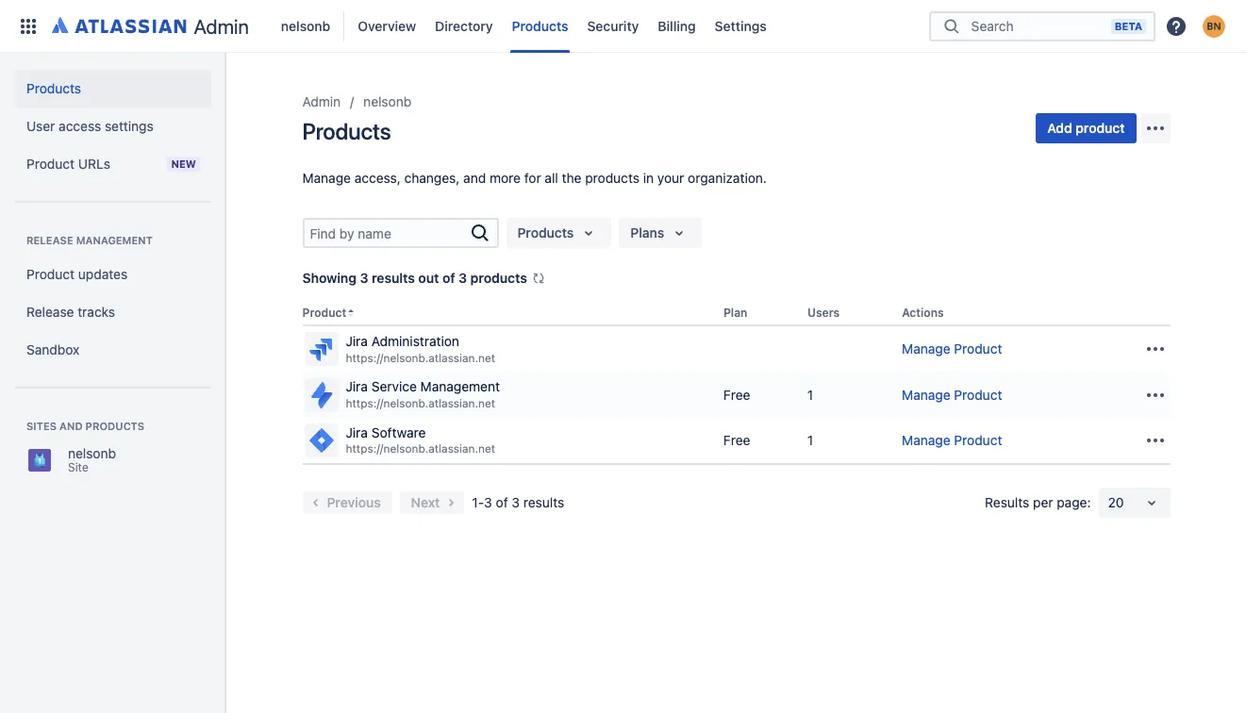 Task type: vqa. For each thing, say whether or not it's contained in the screenshot.
ABOUT to the right
no



Task type: describe. For each thing, give the bounding box(es) containing it.
settings
[[105, 118, 154, 134]]

security
[[587, 17, 639, 33]]

products for the products popup button
[[517, 224, 574, 241]]

1 for https://nelsonb.atlassian.net
[[807, 432, 813, 448]]

0 horizontal spatial nelsonb link
[[275, 11, 336, 41]]

release management
[[26, 234, 153, 246]]

products for bottommost products link
[[26, 80, 81, 96]]

release tracks link
[[15, 293, 211, 331]]

3 right 1-
[[512, 494, 520, 510]]

0 vertical spatial results
[[372, 270, 415, 286]]

your
[[657, 170, 684, 186]]

0 horizontal spatial products
[[85, 420, 144, 432]]

jira administration https://nelsonb.atlassian.net
[[346, 333, 495, 365]]

products for the right products link
[[512, 17, 568, 33]]

actions
[[902, 306, 944, 320]]

manage product for jira software
[[902, 432, 1002, 448]]

help icon image
[[1165, 15, 1188, 37]]

https://nelsonb.atlassian.net for jira software
[[346, 442, 495, 456]]

https://nelsonb.atlassian.net for jira administration
[[346, 351, 495, 365]]

page:
[[1057, 494, 1091, 510]]

showing
[[302, 270, 357, 286]]

plans
[[630, 224, 664, 241]]

new
[[171, 158, 196, 170]]

plan
[[723, 306, 747, 320]]

user access settings link
[[15, 108, 211, 145]]

overview
[[358, 17, 416, 33]]

billing
[[658, 17, 696, 33]]

manage product link for jira software
[[902, 432, 1002, 448]]

release for release tracks
[[26, 304, 74, 320]]

more
[[489, 170, 521, 186]]

https://nelsonb.atlassian.net inside jira service management https://nelsonb.atlassian.net
[[346, 396, 495, 410]]

search image
[[468, 222, 491, 244]]

0 horizontal spatial nelsonb
[[68, 445, 116, 461]]

1 horizontal spatial admin link
[[302, 91, 341, 113]]

add
[[1047, 120, 1072, 136]]

nelsonb inside global navigation element
[[281, 17, 330, 33]]

service
[[371, 379, 417, 395]]

products button
[[506, 218, 611, 248]]

jira for jira software
[[346, 424, 368, 440]]

manage access, changes, and more for all the products in your organization.
[[302, 170, 767, 186]]

1-
[[472, 494, 484, 510]]

jira for jira administration
[[346, 333, 368, 349]]

for
[[524, 170, 541, 186]]

1 vertical spatial of
[[496, 494, 508, 510]]

plans button
[[619, 218, 702, 248]]

global navigation element
[[11, 0, 929, 52]]

3 right showing
[[360, 270, 368, 286]]

settings link
[[709, 11, 772, 41]]

1 horizontal spatial and
[[463, 170, 486, 186]]

product
[[1076, 120, 1125, 136]]

manage product link for jira administration
[[902, 341, 1002, 357]]

product updates
[[26, 266, 127, 282]]

results
[[985, 494, 1029, 510]]

1 for management
[[807, 386, 813, 402]]

settings
[[715, 17, 767, 33]]

manage for jira service management
[[902, 386, 950, 402]]

jira service management image
[[306, 380, 336, 410]]

directory link
[[429, 11, 499, 41]]

previous image
[[304, 491, 327, 514]]

Search text field
[[304, 220, 468, 246]]

product updates link
[[15, 256, 211, 293]]

admin link inside global navigation element
[[45, 11, 256, 41]]

beta
[[1115, 19, 1142, 32]]

jira service management image
[[306, 380, 336, 410]]



Task type: locate. For each thing, give the bounding box(es) containing it.
jira administration image
[[306, 334, 336, 364]]

1 vertical spatial release
[[26, 304, 74, 320]]

2 https://nelsonb.atlassian.net from the top
[[346, 396, 495, 410]]

users
[[807, 306, 840, 320]]

jira for jira service management
[[346, 379, 368, 395]]

in
[[643, 170, 654, 186]]

products up refresh image
[[517, 224, 574, 241]]

toggle navigation image
[[208, 75, 249, 113]]

manage product for jira administration
[[902, 341, 1002, 357]]

1 horizontal spatial nelsonb
[[281, 17, 330, 33]]

2 vertical spatial nelsonb
[[68, 445, 116, 461]]

next image
[[440, 491, 463, 514]]

1 vertical spatial manage product
[[902, 386, 1002, 402]]

search icon image
[[940, 17, 963, 35]]

products left security
[[512, 17, 568, 33]]

1 vertical spatial products link
[[15, 70, 211, 108]]

jira inside jira software https://nelsonb.atlassian.net
[[346, 424, 368, 440]]

directory
[[435, 17, 493, 33]]

2 release from the top
[[26, 304, 74, 320]]

0 vertical spatial jira
[[346, 333, 368, 349]]

management
[[420, 379, 500, 395]]

products left in
[[585, 170, 639, 186]]

software
[[371, 424, 426, 440]]

0 horizontal spatial admin link
[[45, 11, 256, 41]]

0 horizontal spatial products link
[[15, 70, 211, 108]]

0 vertical spatial manage product
[[902, 341, 1002, 357]]

jira inside jira service management https://nelsonb.atlassian.net
[[346, 379, 368, 395]]

jira
[[346, 333, 368, 349], [346, 379, 368, 395], [346, 424, 368, 440]]

billing link
[[652, 11, 701, 41]]

products link up settings
[[15, 70, 211, 108]]

1 vertical spatial 1
[[807, 432, 813, 448]]

nelsonb down sites and products
[[68, 445, 116, 461]]

results left out
[[372, 270, 415, 286]]

release tracks
[[26, 304, 115, 320]]

of right out
[[442, 270, 455, 286]]

3 right next icon
[[484, 494, 492, 510]]

account image
[[1203, 15, 1225, 37]]

out
[[418, 270, 439, 286]]

2 vertical spatial manage product
[[902, 432, 1002, 448]]

2 vertical spatial https://nelsonb.atlassian.net
[[346, 442, 495, 456]]

showing 3 results out of 3 products
[[302, 270, 527, 286]]

manage product link
[[902, 341, 1002, 357], [902, 386, 1002, 402], [902, 432, 1002, 448]]

1 https://nelsonb.atlassian.net from the top
[[346, 351, 495, 365]]

admin banner
[[0, 0, 1246, 53]]

free
[[723, 386, 750, 402], [723, 432, 750, 448]]

urls
[[78, 156, 110, 172]]

1 horizontal spatial nelsonb link
[[363, 91, 411, 113]]

of right 1-
[[496, 494, 508, 510]]

the
[[562, 170, 581, 186]]

tracks
[[78, 304, 115, 320]]

products link
[[506, 11, 574, 41], [15, 70, 211, 108]]

manage
[[302, 170, 351, 186], [902, 341, 950, 357], [902, 386, 950, 402], [902, 432, 950, 448]]

0 vertical spatial nelsonb link
[[275, 11, 336, 41]]

2 1 from the top
[[807, 432, 813, 448]]

sites
[[26, 420, 57, 432]]

products up user
[[26, 80, 81, 96]]

manage product
[[902, 341, 1002, 357], [902, 386, 1002, 402], [902, 432, 1002, 448]]

2 manage product from the top
[[902, 386, 1002, 402]]

all
[[545, 170, 558, 186]]

nelsonb link down 'overview' link on the top
[[363, 91, 411, 113]]

release
[[26, 234, 73, 246], [26, 304, 74, 320]]

1 vertical spatial https://nelsonb.atlassian.net
[[346, 396, 495, 410]]

https://nelsonb.atlassian.net down administration
[[346, 351, 495, 365]]

and
[[463, 170, 486, 186], [59, 420, 83, 432]]

jira software image
[[306, 425, 336, 455], [306, 425, 336, 455]]

products link left security link at the top of page
[[506, 11, 574, 41]]

0 vertical spatial free
[[723, 386, 750, 402]]

0 vertical spatial 1
[[807, 386, 813, 402]]

administration
[[371, 333, 459, 349]]

1 horizontal spatial products link
[[506, 11, 574, 41]]

1 vertical spatial products
[[470, 270, 527, 286]]

2 horizontal spatial nelsonb
[[363, 93, 411, 109]]

1 release from the top
[[26, 234, 73, 246]]

products
[[512, 17, 568, 33], [26, 80, 81, 96], [302, 118, 391, 144], [517, 224, 574, 241]]

2 vertical spatial products
[[85, 420, 144, 432]]

0 vertical spatial release
[[26, 234, 73, 246]]

1 vertical spatial admin
[[302, 93, 341, 109]]

jira right jira administration icon
[[346, 333, 368, 349]]

1-3 of 3 results
[[472, 494, 564, 510]]

1 vertical spatial manage product link
[[902, 386, 1002, 402]]

admin right the toggle navigation icon on the left top of page
[[302, 93, 341, 109]]

user
[[26, 118, 55, 134]]

nelsonb left overview
[[281, 17, 330, 33]]

product
[[26, 156, 75, 172], [26, 266, 75, 282], [302, 306, 346, 320], [954, 341, 1002, 357], [954, 386, 1002, 402], [954, 432, 1002, 448]]

organization.
[[688, 170, 767, 186]]

admin
[[194, 15, 249, 37], [302, 93, 341, 109]]

0 vertical spatial admin link
[[45, 11, 256, 41]]

manage product for jira service management
[[902, 386, 1002, 402]]

add product button
[[1036, 113, 1136, 143]]

sites and products
[[26, 420, 144, 432]]

0 vertical spatial products
[[585, 170, 639, 186]]

release up sandbox
[[26, 304, 74, 320]]

admin link
[[45, 11, 256, 41], [302, 91, 341, 113]]

1 vertical spatial results
[[523, 494, 564, 510]]

and left "more"
[[463, 170, 486, 186]]

2 vertical spatial jira
[[346, 424, 368, 440]]

results per page:
[[985, 494, 1091, 510]]

site
[[68, 460, 88, 474]]

3 jira from the top
[[346, 424, 368, 440]]

overview link
[[352, 11, 422, 41]]

1 vertical spatial and
[[59, 420, 83, 432]]

and right sites
[[59, 420, 83, 432]]

jira left software
[[346, 424, 368, 440]]

appswitcher icon image
[[17, 15, 40, 37]]

0 vertical spatial https://nelsonb.atlassian.net
[[346, 351, 495, 365]]

1 manage product from the top
[[902, 341, 1002, 357]]

access
[[59, 118, 101, 134]]

https://nelsonb.atlassian.net
[[346, 351, 495, 365], [346, 396, 495, 410], [346, 442, 495, 456]]

1 horizontal spatial results
[[523, 494, 564, 510]]

products left refresh image
[[470, 270, 527, 286]]

https://nelsonb.atlassian.net down service
[[346, 396, 495, 410]]

results
[[372, 270, 415, 286], [523, 494, 564, 510]]

20
[[1108, 494, 1124, 510]]

nelsonb site
[[68, 445, 116, 474]]

jira software https://nelsonb.atlassian.net
[[346, 424, 495, 456]]

sandbox link
[[15, 331, 211, 369]]

1 manage product link from the top
[[902, 341, 1002, 357]]

refresh image
[[531, 271, 546, 286]]

2 manage product link from the top
[[902, 386, 1002, 402]]

release for release management
[[26, 234, 73, 246]]

user access settings
[[26, 118, 154, 134]]

jira inside jira administration https://nelsonb.atlassian.net
[[346, 333, 368, 349]]

jira administration image
[[306, 334, 336, 364]]

3 manage product link from the top
[[902, 432, 1002, 448]]

2 horizontal spatial products
[[585, 170, 639, 186]]

2 vertical spatial manage product link
[[902, 432, 1002, 448]]

1 1 from the top
[[807, 386, 813, 402]]

1 vertical spatial free
[[723, 432, 750, 448]]

products inside global navigation element
[[512, 17, 568, 33]]

security link
[[581, 11, 645, 41]]

nelsonb down 'overview' link on the top
[[363, 93, 411, 109]]

products up nelsonb site on the left bottom
[[85, 420, 144, 432]]

atlassian image
[[52, 13, 186, 36], [52, 13, 186, 36]]

0 horizontal spatial results
[[372, 270, 415, 286]]

3 manage product from the top
[[902, 432, 1002, 448]]

0 vertical spatial nelsonb
[[281, 17, 330, 33]]

management
[[76, 234, 153, 246]]

free for management
[[723, 386, 750, 402]]

Search field
[[966, 9, 1111, 43]]

results right 1-
[[523, 494, 564, 510]]

3 right out
[[459, 270, 467, 286]]

1 vertical spatial admin link
[[302, 91, 341, 113]]

products up access,
[[302, 118, 391, 144]]

2 free from the top
[[723, 432, 750, 448]]

1 vertical spatial jira
[[346, 379, 368, 395]]

updates
[[78, 266, 127, 282]]

manage for jira administration
[[902, 341, 950, 357]]

0 vertical spatial admin
[[194, 15, 249, 37]]

changes,
[[404, 170, 460, 186]]

1 horizontal spatial products
[[470, 270, 527, 286]]

https://nelsonb.atlassian.net down software
[[346, 442, 495, 456]]

0 vertical spatial of
[[442, 270, 455, 286]]

admin up the toggle navigation icon on the left top of page
[[194, 15, 249, 37]]

manage for jira software
[[902, 432, 950, 448]]

3 https://nelsonb.atlassian.net from the top
[[346, 442, 495, 456]]

add product
[[1047, 120, 1125, 136]]

1 vertical spatial nelsonb link
[[363, 91, 411, 113]]

1 vertical spatial nelsonb
[[363, 93, 411, 109]]

release up product updates
[[26, 234, 73, 246]]

1 horizontal spatial of
[[496, 494, 508, 510]]

0 vertical spatial manage product link
[[902, 341, 1002, 357]]

admin inside global navigation element
[[194, 15, 249, 37]]

1
[[807, 386, 813, 402], [807, 432, 813, 448]]

0 vertical spatial and
[[463, 170, 486, 186]]

jira service management https://nelsonb.atlassian.net
[[346, 379, 500, 410]]

sandbox
[[26, 341, 79, 357]]

0 horizontal spatial and
[[59, 420, 83, 432]]

manage product link for jira service management
[[902, 386, 1002, 402]]

2 jira from the top
[[346, 379, 368, 395]]

0 horizontal spatial admin
[[194, 15, 249, 37]]

access,
[[354, 170, 401, 186]]

3
[[360, 270, 368, 286], [459, 270, 467, 286], [484, 494, 492, 510], [512, 494, 520, 510]]

jira right jira service management icon
[[346, 379, 368, 395]]

product urls
[[26, 156, 110, 172]]

0 vertical spatial products link
[[506, 11, 574, 41]]

nelsonb link left 'overview' link on the top
[[275, 11, 336, 41]]

1 jira from the top
[[346, 333, 368, 349]]

0 horizontal spatial of
[[442, 270, 455, 286]]

per
[[1033, 494, 1053, 510]]

nelsonb link
[[275, 11, 336, 41], [363, 91, 411, 113]]

open image
[[1140, 491, 1163, 514]]

of
[[442, 270, 455, 286], [496, 494, 508, 510]]

products
[[585, 170, 639, 186], [470, 270, 527, 286], [85, 420, 144, 432]]

1 free from the top
[[723, 386, 750, 402]]

nelsonb
[[281, 17, 330, 33], [363, 93, 411, 109], [68, 445, 116, 461]]

1 horizontal spatial admin
[[302, 93, 341, 109]]

products inside popup button
[[517, 224, 574, 241]]

free for https://nelsonb.atlassian.net
[[723, 432, 750, 448]]



